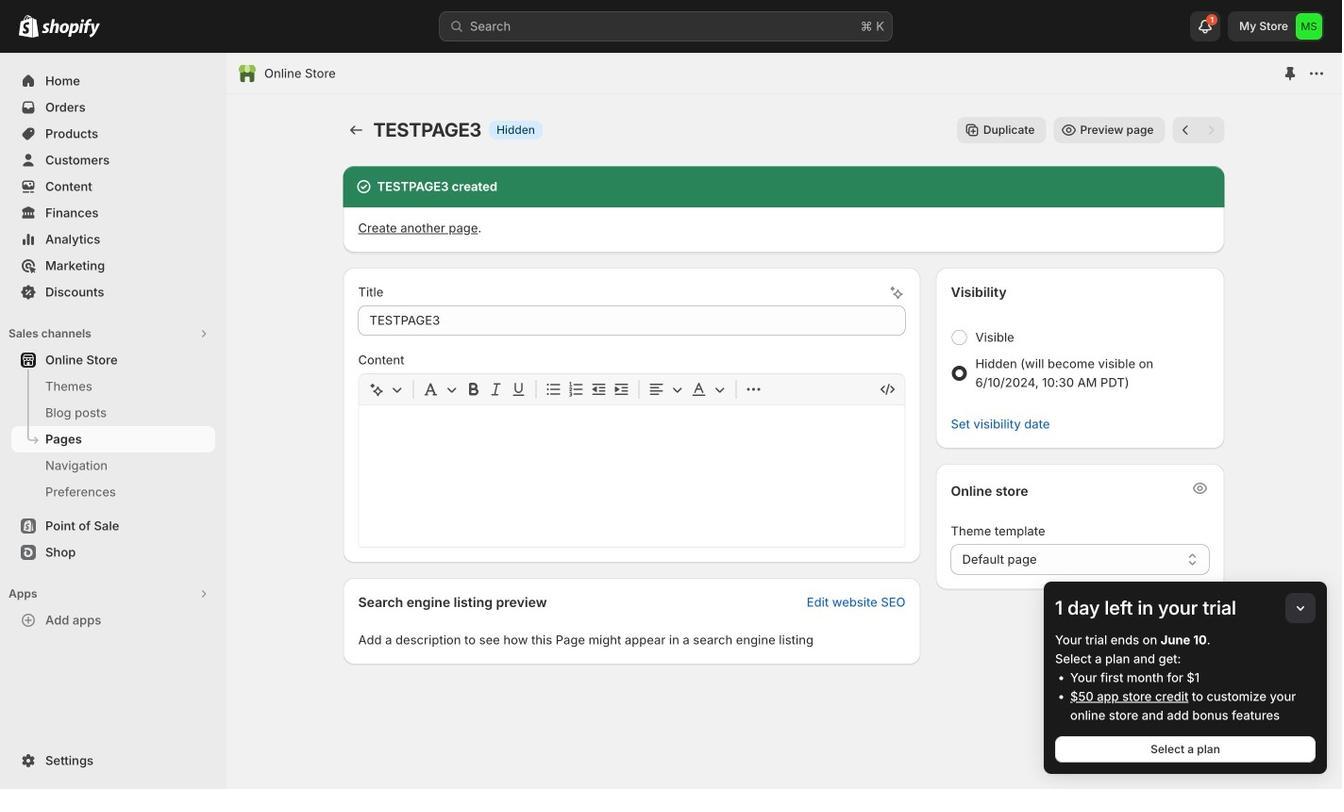 Task type: vqa. For each thing, say whether or not it's contained in the screenshot.
⌘ K
no



Task type: locate. For each thing, give the bounding box(es) containing it.
shopify image
[[42, 19, 100, 38]]

online store image
[[238, 64, 257, 83]]

my store image
[[1296, 13, 1322, 40]]

shopify image
[[19, 15, 39, 38]]



